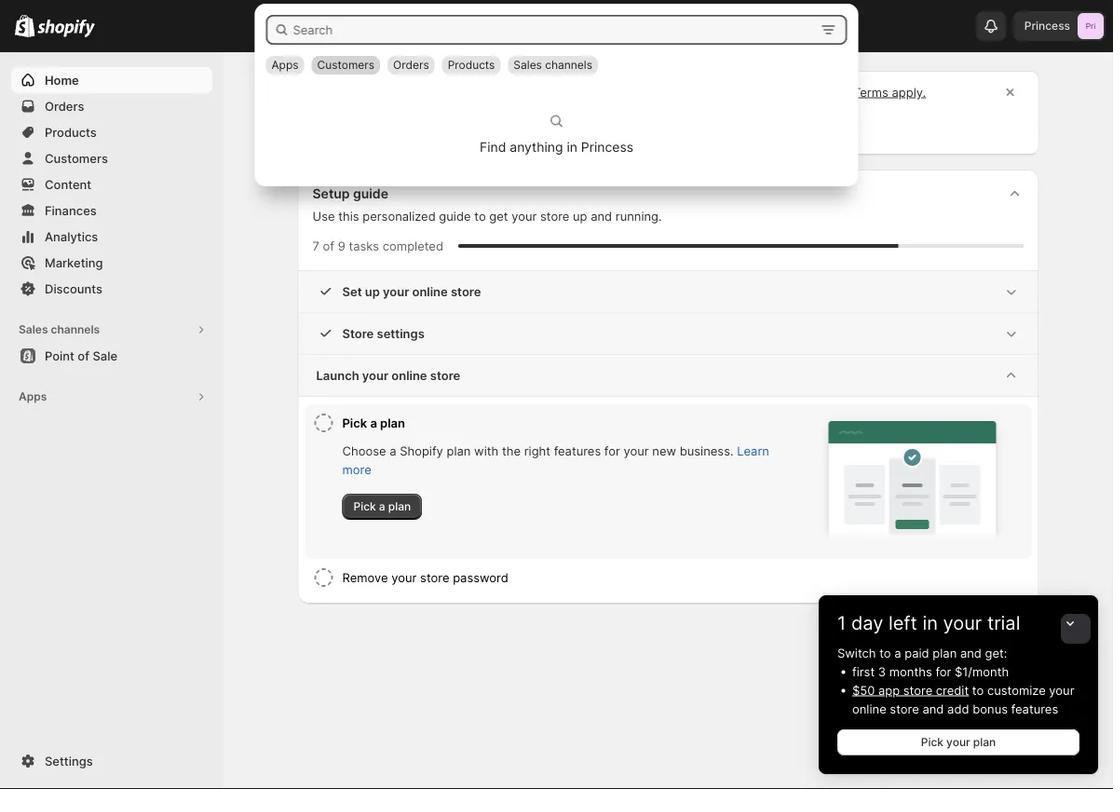 Task type: describe. For each thing, give the bounding box(es) containing it.
months
[[890, 665, 933, 679]]

completed
[[383, 239, 444, 253]]

pick a plan for the pick a plan link
[[354, 500, 411, 514]]

store inside dropdown button
[[430, 368, 461, 383]]

customers button
[[312, 56, 380, 75]]

your right 'get'
[[512, 209, 537, 223]]

3
[[879, 665, 886, 679]]

get:
[[986, 646, 1008, 660]]

more
[[343, 462, 372, 477]]

1 day left in your trial button
[[819, 596, 1099, 635]]

trial
[[988, 612, 1021, 635]]

day
[[852, 612, 884, 635]]

home
[[45, 73, 79, 87]]

0 vertical spatial to
[[475, 209, 486, 223]]

plan up first 3 months for $1/month
[[933, 646, 957, 660]]

channels for sales channels button to the top
[[545, 58, 593, 72]]

⌘
[[797, 19, 808, 33]]

pick your plan
[[922, 736, 997, 749]]

your right launch
[[362, 368, 389, 383]]

pick a plan button
[[343, 405, 786, 442]]

pick for pick a plan
[[354, 500, 376, 514]]

apply.
[[892, 85, 927, 99]]

your inside "link"
[[947, 736, 971, 749]]

launch your online store button
[[298, 355, 1040, 396]]

features inside pick a plan element
[[554, 444, 601, 458]]

first
[[853, 665, 875, 679]]

use this personalized guide to get your store up and running.
[[313, 209, 662, 223]]

discounts
[[45, 281, 103, 296]]

$50 app store credit link
[[853, 683, 970, 698]]

right
[[524, 444, 551, 458]]

discounts link
[[11, 276, 213, 302]]

pick your plan link
[[838, 730, 1080, 756]]

store left up
[[541, 209, 570, 223]]

apps for the topmost apps button
[[272, 58, 299, 72]]

first 3 months for $1/month
[[853, 665, 1010, 679]]

in inside dropdown button
[[923, 612, 939, 635]]

credit
[[937, 683, 970, 698]]

a for pick a plan element
[[390, 444, 397, 458]]

settings
[[45, 754, 93, 768]]

to inside to customize your online store and add bonus features
[[973, 683, 984, 698]]

terms apply.
[[854, 85, 927, 99]]

1 day left in your trial
[[838, 612, 1021, 635]]

switch to a paid plan and get:
[[838, 646, 1008, 660]]

find anything in princess
[[480, 139, 634, 155]]

1 vertical spatial sales channels
[[19, 323, 100, 336]]

1
[[838, 612, 847, 635]]

0 horizontal spatial guide
[[353, 186, 389, 202]]

7 of 9 tasks completed
[[313, 239, 444, 253]]

pick a plan element
[[343, 442, 786, 520]]

and for switch
[[961, 646, 982, 660]]

0 horizontal spatial in
[[567, 139, 578, 155]]

channels for the left sales channels button
[[51, 323, 100, 336]]

launch
[[316, 368, 359, 383]]

add
[[948, 702, 970, 716]]

0 vertical spatial sales channels
[[514, 58, 593, 72]]

pick for 1 day left in your trial
[[922, 736, 944, 749]]

apps for bottommost apps button
[[19, 390, 47, 404]]

shopify image
[[38, 19, 95, 38]]

settings link
[[11, 748, 213, 775]]

shopify
[[400, 444, 443, 458]]

learn more
[[343, 444, 770, 477]]

search
[[317, 19, 357, 33]]

pick a plan for pick a plan dropdown button
[[343, 416, 405, 430]]

mark remove your store password as done image
[[313, 567, 335, 589]]

left
[[889, 612, 918, 635]]

store inside to customize your online store and add bonus features
[[890, 702, 920, 716]]

setup guide
[[313, 186, 389, 202]]

features inside to customize your online store and add bonus features
[[1012, 702, 1059, 716]]

pick a plan link
[[343, 494, 422, 520]]

setup
[[313, 186, 350, 202]]

your inside to customize your online store and add bonus features
[[1050, 683, 1075, 698]]

1 vertical spatial to
[[880, 646, 892, 660]]



Task type: vqa. For each thing, say whether or not it's contained in the screenshot.
the SKU corresponding to SKU (Stock Keeping Unit)
no



Task type: locate. For each thing, give the bounding box(es) containing it.
sales channels
[[514, 58, 593, 72], [19, 323, 100, 336]]

this
[[338, 209, 359, 223]]

$1/month
[[955, 665, 1010, 679]]

and up $1/month
[[961, 646, 982, 660]]

1 vertical spatial features
[[1012, 702, 1059, 716]]

0 vertical spatial online
[[392, 368, 427, 383]]

Search text field
[[291, 15, 812, 45]]

plan up choose
[[380, 416, 405, 430]]

a left shopify
[[390, 444, 397, 458]]

sales channels button
[[508, 56, 598, 75], [11, 317, 213, 343]]

0 vertical spatial sales
[[514, 58, 542, 72]]

pick a plan
[[343, 416, 405, 430], [354, 500, 411, 514]]

sales channels down discounts
[[19, 323, 100, 336]]

a for the pick a plan link
[[379, 500, 386, 514]]

7
[[313, 239, 320, 253]]

k
[[811, 19, 819, 33]]

0 horizontal spatial online
[[392, 368, 427, 383]]

1 horizontal spatial channels
[[545, 58, 593, 72]]

a up choose
[[370, 416, 377, 430]]

a for pick a plan dropdown button
[[370, 416, 377, 430]]

0 horizontal spatial apps
[[19, 390, 47, 404]]

0 vertical spatial guide
[[353, 186, 389, 202]]

1 vertical spatial pick
[[354, 500, 376, 514]]

1 horizontal spatial apps
[[272, 58, 299, 72]]

the
[[502, 444, 521, 458]]

1 vertical spatial pick a plan
[[354, 500, 411, 514]]

and right up
[[591, 209, 612, 223]]

sales
[[514, 58, 542, 72], [19, 323, 48, 336]]

1 vertical spatial apps
[[19, 390, 47, 404]]

with
[[474, 444, 499, 458]]

1 horizontal spatial online
[[853, 702, 887, 716]]

0 horizontal spatial for
[[605, 444, 621, 458]]

use
[[313, 209, 335, 223]]

pick up choose
[[343, 416, 367, 430]]

to down $1/month
[[973, 683, 984, 698]]

0 horizontal spatial channels
[[51, 323, 100, 336]]

0 horizontal spatial and
[[591, 209, 612, 223]]

0 horizontal spatial apps button
[[11, 384, 213, 410]]

and
[[591, 209, 612, 223], [961, 646, 982, 660], [923, 702, 945, 716]]

a left "paid"
[[895, 646, 902, 660]]

and inside to customize your online store and add bonus features
[[923, 702, 945, 716]]

1 vertical spatial in
[[923, 612, 939, 635]]

and left 'add'
[[923, 702, 945, 716]]

1 horizontal spatial features
[[1012, 702, 1059, 716]]

plan down bonus on the bottom of page
[[974, 736, 997, 749]]

1 horizontal spatial sales
[[514, 58, 542, 72]]

apps
[[272, 58, 299, 72], [19, 390, 47, 404]]

sales channels button down "search" text field
[[508, 56, 598, 75]]

customers
[[317, 58, 375, 72]]

online inside to customize your online store and add bonus features
[[853, 702, 887, 716]]

1 vertical spatial online
[[853, 702, 887, 716]]

2 horizontal spatial and
[[961, 646, 982, 660]]

guide up this
[[353, 186, 389, 202]]

2 vertical spatial and
[[923, 702, 945, 716]]

bonus
[[973, 702, 1008, 716]]

paid
[[905, 646, 930, 660]]

for left new
[[605, 444, 621, 458]]

orders button
[[388, 56, 435, 75]]

1 vertical spatial and
[[961, 646, 982, 660]]

business.
[[680, 444, 734, 458]]

find
[[480, 139, 506, 155]]

store down months
[[904, 683, 933, 698]]

plan inside "link"
[[974, 736, 997, 749]]

1 vertical spatial for
[[936, 665, 952, 679]]

0 vertical spatial pick
[[343, 416, 367, 430]]

plan for pick your plan "link"
[[974, 736, 997, 749]]

store up shopify
[[430, 368, 461, 383]]

1 day left in your trial element
[[819, 644, 1099, 775]]

features down customize at bottom
[[1012, 702, 1059, 716]]

personalized
[[363, 209, 436, 223]]

2 vertical spatial to
[[973, 683, 984, 698]]

products button
[[442, 56, 501, 75]]

store
[[541, 209, 570, 223], [430, 368, 461, 383], [904, 683, 933, 698], [890, 702, 920, 716]]

online inside launch your online store dropdown button
[[392, 368, 427, 383]]

pick inside pick a plan element
[[354, 500, 376, 514]]

your inside pick a plan element
[[624, 444, 649, 458]]

guide
[[353, 186, 389, 202], [439, 209, 471, 223]]

to up 3
[[880, 646, 892, 660]]

learn more link
[[343, 444, 770, 477]]

sales channels button down discounts 'link'
[[11, 317, 213, 343]]

0 horizontal spatial sales channels button
[[11, 317, 213, 343]]

a
[[370, 416, 377, 430], [390, 444, 397, 458], [379, 500, 386, 514], [895, 646, 902, 660]]

1 horizontal spatial apps button
[[266, 56, 304, 75]]

for inside "1 day left in your trial" element
[[936, 665, 952, 679]]

⌘ k
[[797, 19, 819, 33]]

choose a shopify plan with the right features for your new business.
[[343, 444, 734, 458]]

and for to
[[923, 702, 945, 716]]

store down $50 app store credit
[[890, 702, 920, 716]]

to customize your online store and add bonus features
[[853, 683, 1075, 716]]

sales down "search" text field
[[514, 58, 542, 72]]

0 horizontal spatial sales channels
[[19, 323, 100, 336]]

features
[[554, 444, 601, 458], [1012, 702, 1059, 716]]

app
[[879, 683, 901, 698]]

plan inside dropdown button
[[380, 416, 405, 430]]

terms
[[854, 85, 889, 99]]

2 horizontal spatial to
[[973, 683, 984, 698]]

sales channels down "search" text field
[[514, 58, 593, 72]]

1 horizontal spatial for
[[936, 665, 952, 679]]

channels down "search" text field
[[545, 58, 593, 72]]

apps button
[[266, 56, 304, 75], [11, 384, 213, 410]]

9
[[338, 239, 346, 253]]

pick a plan up choose
[[343, 416, 405, 430]]

for
[[605, 444, 621, 458], [936, 665, 952, 679]]

to left 'get'
[[475, 209, 486, 223]]

channels
[[545, 58, 593, 72], [51, 323, 100, 336]]

for inside pick a plan element
[[605, 444, 621, 458]]

pick
[[343, 416, 367, 430], [354, 500, 376, 514], [922, 736, 944, 749]]

2 vertical spatial pick
[[922, 736, 944, 749]]

launch your online store
[[316, 368, 461, 383]]

$50 app store credit
[[853, 683, 970, 698]]

0 vertical spatial and
[[591, 209, 612, 223]]

1 horizontal spatial guide
[[439, 209, 471, 223]]

pick down more
[[354, 500, 376, 514]]

a down choose
[[379, 500, 386, 514]]

anything
[[510, 139, 563, 155]]

products
[[448, 58, 495, 72]]

1 vertical spatial sales channels button
[[11, 317, 213, 343]]

learn
[[737, 444, 770, 458]]

channels down discounts
[[51, 323, 100, 336]]

plan for pick a plan dropdown button
[[380, 416, 405, 430]]

your left new
[[624, 444, 649, 458]]

1 horizontal spatial sales channels button
[[508, 56, 598, 75]]

1 horizontal spatial and
[[923, 702, 945, 716]]

0 vertical spatial sales channels button
[[508, 56, 598, 75]]

in left princess
[[567, 139, 578, 155]]

your
[[512, 209, 537, 223], [362, 368, 389, 383], [624, 444, 649, 458], [944, 612, 983, 635], [1050, 683, 1075, 698], [947, 736, 971, 749]]

home link
[[11, 67, 213, 93]]

switch
[[838, 646, 877, 660]]

up
[[573, 209, 588, 223]]

1 horizontal spatial sales channels
[[514, 58, 593, 72]]

0 vertical spatial for
[[605, 444, 621, 458]]

mark pick a plan as done image
[[313, 412, 335, 434]]

choose
[[343, 444, 386, 458]]

0 vertical spatial channels
[[545, 58, 593, 72]]

1 horizontal spatial to
[[880, 646, 892, 660]]

0 horizontal spatial features
[[554, 444, 601, 458]]

pick a plan inside dropdown button
[[343, 416, 405, 430]]

online down $50
[[853, 702, 887, 716]]

plan down shopify
[[389, 500, 411, 514]]

for up credit
[[936, 665, 952, 679]]

get
[[490, 209, 508, 223]]

0 vertical spatial pick a plan
[[343, 416, 405, 430]]

in right left
[[923, 612, 939, 635]]

1 vertical spatial sales
[[19, 323, 48, 336]]

0 vertical spatial apps button
[[266, 56, 304, 75]]

pick down to customize your online store and add bonus features
[[922, 736, 944, 749]]

1 horizontal spatial in
[[923, 612, 939, 635]]

plan left with on the bottom
[[447, 444, 471, 458]]

0 horizontal spatial sales
[[19, 323, 48, 336]]

1 vertical spatial channels
[[51, 323, 100, 336]]

plan
[[380, 416, 405, 430], [447, 444, 471, 458], [389, 500, 411, 514], [933, 646, 957, 660], [974, 736, 997, 749]]

your right customize at bottom
[[1050, 683, 1075, 698]]

running.
[[616, 209, 662, 223]]

0 vertical spatial features
[[554, 444, 601, 458]]

to
[[475, 209, 486, 223], [880, 646, 892, 660], [973, 683, 984, 698]]

0 horizontal spatial to
[[475, 209, 486, 223]]

pick inside pick your plan "link"
[[922, 736, 944, 749]]

princess
[[581, 139, 634, 155]]

sales down discounts
[[19, 323, 48, 336]]

of
[[323, 239, 335, 253]]

orders
[[393, 58, 429, 72]]

plan for the pick a plan link
[[389, 500, 411, 514]]

features down pick a plan dropdown button
[[554, 444, 601, 458]]

guide left 'get'
[[439, 209, 471, 223]]

0 vertical spatial in
[[567, 139, 578, 155]]

0 vertical spatial apps
[[272, 58, 299, 72]]

customize
[[988, 683, 1046, 698]]

pick inside pick a plan dropdown button
[[343, 416, 367, 430]]

new
[[653, 444, 677, 458]]

1 vertical spatial apps button
[[11, 384, 213, 410]]

1 vertical spatial guide
[[439, 209, 471, 223]]

pick a plan down more
[[354, 500, 411, 514]]

online right launch
[[392, 368, 427, 383]]

your down 'add'
[[947, 736, 971, 749]]

tasks
[[349, 239, 380, 253]]

in
[[567, 139, 578, 155], [923, 612, 939, 635]]

$50
[[853, 683, 875, 698]]

terms apply. link
[[854, 85, 927, 99]]

a inside dropdown button
[[370, 416, 377, 430]]

your left trial
[[944, 612, 983, 635]]



